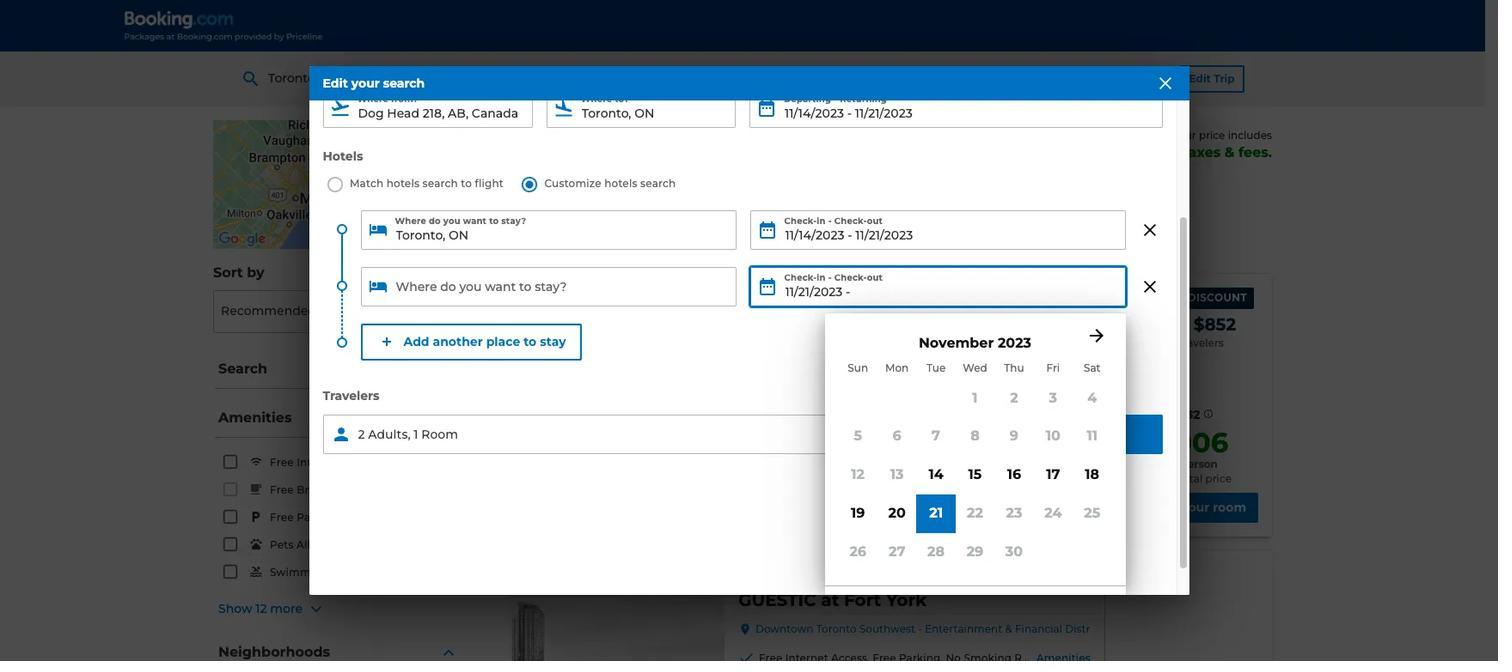 Task type: vqa. For each thing, say whether or not it's contained in the screenshot.
Property Building Image associated with 1804
no



Task type: locate. For each thing, give the bounding box(es) containing it.
27 button
[[878, 534, 917, 572]]

0 vertical spatial downtown
[[756, 374, 814, 387]]

None field
[[323, 89, 533, 128], [547, 89, 736, 128], [361, 210, 736, 250], [361, 267, 736, 307], [361, 210, 736, 250], [361, 267, 736, 307]]

flight, inside your price includes hotel + flight, taxes & fees.
[[1133, 144, 1179, 160]]

2 downtown from the top
[[756, 624, 814, 636]]

0 vertical spatial -
[[918, 374, 922, 387]]

5 button
[[839, 418, 878, 457]]

0 horizontal spatial canada
[[347, 71, 394, 86]]

1 horizontal spatial +
[[1121, 144, 1129, 160]]

1 horizontal spatial star
[[867, 463, 895, 476]]

0 horizontal spatial 1
[[414, 427, 418, 443]]

$ inside $ 2906 per person $5,811 total price
[[1149, 430, 1158, 446]]

thu
[[1004, 362, 1024, 375]]

1 - from the top
[[918, 374, 922, 387]]

0 vertical spatial luxury
[[757, 291, 803, 304]]

hotels up map
[[387, 177, 420, 190]]

-
[[918, 374, 922, 387], [918, 624, 922, 636]]

parking up allowed
[[297, 512, 339, 525]]

0 horizontal spatial for
[[641, 128, 661, 144]]

25 button
[[1073, 495, 1112, 534]]

$ inside $ 3332
[[1167, 408, 1171, 417]]

0 vertical spatial check-in - check-out field
[[750, 210, 1126, 250]]

room
[[1213, 501, 1247, 516]]

for
[[641, 128, 661, 144], [1154, 337, 1168, 350]]

1 vertical spatial -
[[918, 624, 922, 636]]

0 vertical spatial hotel
[[1078, 144, 1117, 160]]

0 horizontal spatial fees.
[[914, 509, 939, 522]]

1 financial from the top
[[1015, 374, 1063, 387]]

0 horizontal spatial edit
[[323, 76, 348, 91]]

280
[[780, 463, 799, 476]]

$ for 2906
[[1149, 430, 1158, 446]]

york
[[886, 591, 927, 612]]

flight, inside price includes hotel + flight, taxes & fees.
[[835, 509, 869, 522]]

free
[[520, 191, 544, 204], [270, 457, 294, 470], [270, 484, 294, 497], [270, 512, 294, 525]]

free parking up 'pets allowed'
[[270, 512, 339, 525]]

1 vertical spatial star
[[867, 463, 895, 476]]

2 button
[[995, 380, 1034, 418]]

$ 3332
[[1167, 407, 1200, 423]]

9 down 2 button at bottom
[[1010, 428, 1019, 445]]

southwest down the ritz-carlton toronto - promoted element
[[860, 374, 916, 387]]

12 up includes
[[851, 467, 865, 483]]

2 southwest from the top
[[860, 624, 916, 636]]

check-in - check-out field up november
[[750, 267, 1126, 307]]

clear filters button
[[785, 237, 885, 263]]

2 check-in - check-out field from the top
[[750, 267, 1126, 307]]

0 vertical spatial $
[[1167, 408, 1171, 417]]

amenities up free internet access
[[218, 410, 292, 426]]

star inside button
[[664, 240, 685, 253]]

2 - from the top
[[918, 624, 922, 636]]

1 vertical spatial canada
[[850, 128, 905, 144]]

1 vertical spatial toronto
[[816, 374, 857, 387]]

1 horizontal spatial free parking
[[520, 191, 589, 204]]

luxury
[[757, 291, 803, 304], [757, 568, 803, 581]]

1 vertical spatial 9
[[1010, 428, 1019, 445]]

30 button
[[995, 534, 1034, 572]]

taxes right 19
[[872, 509, 901, 522]]

customize hotels search
[[545, 177, 676, 190]]

Check-in - Check-out field
[[750, 210, 1126, 250], [750, 267, 1126, 307]]

toronto, left edit your search
[[268, 71, 318, 86]]

package
[[1130, 291, 1185, 304]]

0 vertical spatial on,
[[321, 71, 344, 86]]

- left tue at bottom right
[[918, 374, 922, 387]]

1 horizontal spatial rating:
[[687, 240, 725, 253]]

fees. right 20 at bottom
[[914, 509, 939, 522]]

& left 21 button
[[904, 509, 911, 522]]

application containing november
[[750, 267, 1126, 628]]

22 button
[[956, 495, 995, 534]]

1 horizontal spatial amenities
[[1037, 403, 1091, 416]]

price
[[1199, 129, 1225, 142], [1206, 472, 1232, 485]]

edit inside "button"
[[1189, 72, 1211, 85]]

sign in to save image
[[696, 290, 713, 312]]

rating: left 4+
[[687, 240, 725, 253]]

1 horizontal spatial taxes
[[1183, 144, 1221, 160]]

downtown toronto southwest - entertainment & financial districts down york
[[756, 624, 1109, 636]]

16
[[1007, 467, 1021, 483]]

0 horizontal spatial $
[[1149, 430, 1158, 446]]

0 vertical spatial price
[[1199, 129, 1225, 142]]

breakfast
[[297, 484, 348, 497]]

free breakfast
[[270, 484, 348, 497]]

travelers
[[323, 388, 380, 404]]

2 vertical spatial hotel
[[793, 509, 823, 522]]

12 left more
[[256, 602, 267, 617]]

9
[[580, 128, 588, 144], [1010, 428, 1019, 445]]

match
[[350, 177, 384, 190]]

taxes down your
[[1183, 144, 1221, 160]]

amenities inside dropdown button
[[218, 410, 292, 426]]

1 vertical spatial $
[[1149, 430, 1158, 446]]

19
[[851, 505, 865, 522]]

search for customize hotels search
[[641, 177, 676, 190]]

your for search
[[351, 76, 380, 91]]

1 left room
[[414, 427, 418, 443]]

1 horizontal spatial hotel
[[898, 463, 935, 476]]

edit
[[1189, 72, 1211, 85], [323, 76, 348, 91]]

1 horizontal spatial flight,
[[1133, 144, 1179, 160]]

1 vertical spatial your
[[1181, 501, 1210, 516]]

0 horizontal spatial amenities
[[218, 410, 292, 426]]

parking down customize
[[547, 191, 589, 204]]

1 vertical spatial fees.
[[914, 509, 939, 522]]

0 vertical spatial where do you want to stay? text field
[[361, 210, 736, 250]]

0 vertical spatial your
[[351, 76, 380, 91]]

taxes inside your price includes hotel + flight, taxes & fees.
[[1183, 144, 1221, 160]]

price
[[793, 495, 820, 508]]

photo carousel region
[[512, 274, 725, 538], [512, 551, 725, 662]]

for 2 travelers
[[1154, 337, 1224, 350]]

match hotels search to flight
[[350, 177, 504, 190]]

0 vertical spatial 9
[[580, 128, 588, 144]]

0 horizontal spatial taxes
[[872, 509, 901, 522]]

comfort
[[611, 191, 656, 204]]

1 vertical spatial southwest
[[860, 624, 916, 636]]

1 horizontal spatial edit
[[1189, 72, 1211, 85]]

search
[[383, 76, 425, 91], [423, 177, 458, 190], [641, 177, 676, 190]]

rating: left 9+
[[556, 240, 593, 253]]

wed
[[963, 362, 988, 375]]

Where do you want to stay? text field
[[361, 210, 736, 250], [361, 267, 736, 307]]

your
[[351, 76, 380, 91], [1181, 501, 1210, 516]]

guest rating: 9+ button
[[512, 233, 646, 260]]

your inside choose your room button
[[1181, 501, 1210, 516]]

to
[[461, 177, 472, 190]]

0 horizontal spatial flight,
[[835, 509, 869, 522]]

2906
[[1159, 426, 1229, 460]]

1 vertical spatial districts
[[1065, 624, 1109, 636]]

1 districts from the top
[[1065, 374, 1109, 387]]

entertainment down november
[[925, 374, 1003, 387]]

2 vertical spatial 2
[[358, 427, 365, 443]]

1 horizontal spatial toronto,
[[756, 128, 816, 144]]

0 vertical spatial taxes
[[1183, 144, 1221, 160]]

guest rating: 9+
[[523, 240, 609, 253]]

0 horizontal spatial free parking
[[270, 512, 339, 525]]

1 vertical spatial 12
[[256, 602, 267, 617]]

& inside your price includes hotel + flight, taxes & fees.
[[1225, 144, 1235, 160]]

1 vertical spatial 2
[[1010, 390, 1018, 406]]

11 button
[[1073, 418, 1112, 457]]

0 vertical spatial 12
[[851, 467, 865, 483]]

1 vertical spatial photo carousel region
[[512, 551, 725, 662]]

entertainment down york
[[925, 624, 1003, 636]]

1 horizontal spatial 12
[[851, 467, 865, 483]]

1 downtown toronto southwest - entertainment & financial districts from the top
[[756, 374, 1109, 387]]

fees. inside your price includes hotel + flight, taxes & fees.
[[1239, 144, 1272, 160]]

1 vertical spatial downtown
[[756, 624, 814, 636]]

1 vertical spatial flight,
[[835, 509, 869, 522]]

hotels
[[323, 149, 363, 164]]

canada
[[347, 71, 394, 86], [850, 128, 905, 144]]

price right your
[[1199, 129, 1225, 142]]

toronto,
[[268, 71, 318, 86], [756, 128, 816, 144]]

18 button
[[1073, 457, 1112, 495]]

2 down thu
[[1010, 390, 1018, 406]]

1 luxury from the top
[[757, 291, 803, 304]]

show 12 more
[[218, 602, 303, 617]]

total
[[1178, 472, 1203, 485]]

0 vertical spatial districts
[[1065, 374, 1109, 387]]

hotel inside your price includes hotel + flight, taxes & fees.
[[1078, 144, 1117, 160]]

downtown down guestic
[[756, 624, 814, 636]]

tue
[[927, 362, 946, 375]]

0 vertical spatial flight,
[[1133, 144, 1179, 160]]

financial down 30 'button'
[[1015, 624, 1063, 636]]

edit up hotels
[[323, 76, 348, 91]]

for down 'save' on the right of the page
[[1154, 337, 1168, 350]]

free parking down customize
[[520, 191, 589, 204]]

1 where do you want to stay? text field from the top
[[361, 210, 736, 250]]

search
[[1030, 428, 1079, 444]]

1 vertical spatial toronto,
[[756, 128, 816, 144]]

0 vertical spatial fees.
[[1239, 144, 1272, 160]]

entertainment
[[925, 374, 1003, 387], [925, 624, 1003, 636]]

8
[[971, 428, 980, 445]]

1 vertical spatial parking
[[297, 512, 339, 525]]

hotels up 'comfort'
[[605, 177, 638, 190]]

1 horizontal spatial for
[[1154, 337, 1168, 350]]

includes
[[823, 495, 867, 508]]

on,
[[321, 71, 344, 86], [820, 128, 846, 144]]

1 horizontal spatial 9
[[1010, 428, 1019, 445]]

9.2
[[747, 462, 765, 478]]

0 horizontal spatial star
[[664, 240, 685, 253]]

27
[[889, 544, 906, 560]]

1 entertainment from the top
[[925, 374, 1003, 387]]

luxury up 'travel' at the right
[[757, 291, 803, 304]]

0 horizontal spatial +
[[825, 509, 832, 522]]

0 horizontal spatial 2
[[358, 427, 365, 443]]

price down person
[[1206, 472, 1232, 485]]

14
[[929, 467, 944, 483]]

your up hotels
[[351, 76, 380, 91]]

toronto, right near
[[756, 128, 816, 144]]

2 downtown toronto southwest - entertainment & financial districts from the top
[[756, 624, 1109, 636]]

1 vertical spatial downtown toronto southwest - entertainment & financial districts
[[756, 624, 1109, 636]]

for left tonight
[[641, 128, 661, 144]]

$ for 3332
[[1167, 408, 1171, 417]]

1 horizontal spatial 1
[[973, 390, 978, 406]]

flight, down your
[[1133, 144, 1179, 160]]

1 vertical spatial taxes
[[872, 509, 901, 522]]

hotel inside price includes hotel + flight, taxes & fees.
[[793, 509, 823, 522]]

hotel for price includes hotel + flight, taxes & fees.
[[793, 509, 823, 522]]

free parking
[[520, 191, 589, 204], [270, 512, 339, 525]]

9 right the showing
[[580, 128, 588, 144]]

& down includes
[[1225, 144, 1235, 160]]

amenities up search
[[1037, 403, 1091, 416]]

1 rating: from the left
[[556, 240, 593, 253]]

taxes
[[1183, 144, 1221, 160], [872, 509, 901, 522]]

where do you want to stay? text field down guest
[[361, 267, 736, 307]]

financial up 3
[[1015, 374, 1063, 387]]

flight, down includes
[[835, 509, 869, 522]]

0 vertical spatial toronto,
[[268, 71, 318, 86]]

november
[[919, 335, 994, 351]]

toronto down guestic at fort york
[[816, 624, 857, 636]]

hotels
[[592, 128, 637, 144], [387, 177, 420, 190], [605, 177, 638, 190]]

2 horizontal spatial 2
[[1171, 337, 1177, 350]]

1 down wed
[[973, 390, 978, 406]]

1 downtown from the top
[[756, 374, 814, 387]]

flight
[[475, 177, 504, 190]]

Where to? text field
[[547, 89, 736, 128]]

your down "total"
[[1181, 501, 1210, 516]]

0 vertical spatial financial
[[1015, 374, 1063, 387]]

1 horizontal spatial your
[[1181, 501, 1210, 516]]

1 vertical spatial check-in - check-out field
[[750, 267, 1126, 307]]

southwest down york
[[860, 624, 916, 636]]

28
[[928, 544, 945, 560]]

0 vertical spatial 1
[[973, 390, 978, 406]]

free left breakfast
[[270, 484, 294, 497]]

1 vertical spatial financial
[[1015, 624, 1063, 636]]

0 vertical spatial photo carousel region
[[512, 274, 725, 538]]

update
[[973, 428, 1026, 444]]

toronto up tue at bottom right
[[889, 341, 959, 362]]

1 horizontal spatial fees.
[[1239, 144, 1272, 160]]

- down york
[[918, 624, 922, 636]]

2 vertical spatial toronto
[[816, 624, 857, 636]]

access
[[343, 457, 380, 470]]

2 adults, 1 room
[[358, 427, 458, 443]]

2 rating: from the left
[[687, 240, 725, 253]]

$ left 2906
[[1149, 430, 1158, 446]]

0 vertical spatial +
[[1121, 144, 1129, 160]]

0 vertical spatial for
[[641, 128, 661, 144]]

toronto down the ritz-carlton toronto
[[816, 374, 857, 387]]

0 vertical spatial entertainment
[[925, 374, 1003, 387]]

0 horizontal spatial hotel
[[793, 509, 823, 522]]

rating: for 4+
[[687, 240, 725, 253]]

1 vertical spatial hotel
[[898, 463, 935, 476]]

star
[[664, 240, 685, 253], [867, 463, 895, 476]]

1 vertical spatial where do you want to stay? text field
[[361, 267, 736, 307]]

9 button
[[995, 418, 1034, 457]]

where do you want to stay? text field down customize
[[361, 210, 736, 250]]

price inside your price includes hotel + flight, taxes & fees.
[[1199, 129, 1225, 142]]

0 vertical spatial southwest
[[860, 374, 916, 387]]

choose
[[1131, 501, 1178, 516]]

0 vertical spatial star
[[664, 240, 685, 253]]

+ inside your price includes hotel + flight, taxes & fees.
[[1121, 144, 1129, 160]]

choose your room
[[1131, 501, 1247, 516]]

2 down 'save' on the right of the page
[[1171, 337, 1177, 350]]

luxury up guestic
[[757, 568, 803, 581]]

0 vertical spatial canada
[[347, 71, 394, 86]]

0 vertical spatial downtown toronto southwest - entertainment & financial districts
[[756, 374, 1109, 387]]

10 button
[[1034, 418, 1073, 457]]

showing 9 hotels for tonight near toronto, on, canada
[[512, 128, 905, 144]]

0 horizontal spatial toronto,
[[268, 71, 318, 86]]

financial
[[1015, 374, 1063, 387], [1015, 624, 1063, 636]]

9+
[[596, 240, 609, 253]]

1 vertical spatial +
[[825, 509, 832, 522]]

fees. down includes
[[1239, 144, 1272, 160]]

booking.com packages image
[[124, 10, 324, 41]]

2 left 'adults,'
[[358, 427, 365, 443]]

1 vertical spatial price
[[1206, 472, 1232, 485]]

november 2023
[[919, 335, 1032, 351]]

application
[[750, 267, 1126, 628]]

1 vertical spatial on,
[[820, 128, 846, 144]]

flight,
[[1133, 144, 1179, 160], [835, 509, 869, 522]]

0 vertical spatial toronto
[[889, 341, 959, 362]]

downtown toronto southwest - entertainment & financial districts down november
[[756, 374, 1109, 387]]

check-in - check-out field up "wellness"
[[750, 210, 1126, 250]]

$ left the 3332
[[1167, 408, 1171, 417]]

edit left trip
[[1189, 72, 1211, 85]]

downtown down ritz-
[[756, 374, 814, 387]]

22
[[967, 505, 983, 522]]

your price includes hotel + flight, taxes & fees.
[[1078, 129, 1272, 160]]



Task type: describe. For each thing, give the bounding box(es) containing it.
18
[[1085, 467, 1100, 483]]

none field where to?
[[547, 89, 736, 128]]

4+
[[727, 240, 741, 253]]

Where from? text field
[[323, 89, 533, 128]]

none field where from?
[[323, 89, 533, 128]]

view
[[418, 213, 443, 226]]

2 photo carousel region from the top
[[512, 551, 725, 662]]

280 ratings
[[780, 463, 842, 476]]

sun
[[848, 362, 868, 375]]

trip
[[1214, 72, 1235, 85]]

price inside $ 2906 per person $5,811 total price
[[1206, 472, 1232, 485]]

clear
[[792, 238, 829, 254]]

sat
[[1084, 362, 1101, 375]]

9 inside button
[[1010, 428, 1019, 445]]

1 check-in - check-out field from the top
[[750, 210, 1126, 250]]

edit your search
[[323, 76, 425, 91]]

more
[[270, 602, 303, 617]]

20
[[888, 505, 906, 522]]

update search button
[[890, 416, 1163, 455]]

1 vertical spatial free parking
[[270, 512, 339, 525]]

price includes hotel + flight, taxes & fees.
[[793, 495, 939, 522]]

0 horizontal spatial on,
[[321, 71, 344, 86]]

pool
[[332, 567, 356, 580]]

1 photo carousel region from the top
[[512, 274, 725, 538]]

4 button
[[1073, 380, 1112, 418]]

fort
[[844, 591, 881, 612]]

23 button
[[995, 495, 1034, 534]]

0 horizontal spatial 12
[[256, 602, 267, 617]]

2 for 2 adults, 1 room
[[358, 427, 365, 443]]

taxes inside price includes hotel + flight, taxes & fees.
[[872, 509, 901, 522]]

1 button
[[956, 380, 995, 418]]

sustainable
[[804, 318, 883, 331]]

show december 2023 image
[[1086, 326, 1107, 346]]

5-star hotel
[[857, 463, 935, 476]]

& right wed
[[1005, 374, 1012, 387]]

clear filters
[[792, 238, 878, 254]]

1 horizontal spatial on,
[[820, 128, 846, 144]]

19 button
[[839, 495, 878, 534]]

10
[[1046, 428, 1061, 445]]

1 southwest from the top
[[860, 374, 916, 387]]

$5,811
[[1146, 472, 1175, 485]]

at
[[821, 591, 839, 612]]

map view
[[392, 213, 443, 226]]

4
[[1088, 390, 1097, 406]]

3
[[1049, 390, 1057, 406]]

filters
[[833, 238, 878, 254]]

23
[[1006, 505, 1022, 522]]

29
[[967, 544, 984, 560]]

guestic
[[738, 591, 816, 612]]

7 button
[[917, 418, 956, 457]]

carlton
[[818, 341, 885, 362]]

the
[[738, 341, 772, 362]]

guestic at fort york
[[738, 591, 927, 612]]

13
[[890, 467, 904, 483]]

0 vertical spatial parking
[[547, 191, 589, 204]]

3 button
[[1034, 380, 1073, 418]]

hotels up customize hotels search
[[592, 128, 637, 144]]

choose your room button
[[1119, 494, 1259, 524]]

free up the pets
[[270, 512, 294, 525]]

0 horizontal spatial 9
[[580, 128, 588, 144]]

includes
[[1228, 129, 1272, 142]]

30
[[1006, 544, 1023, 560]]

3332
[[1172, 407, 1200, 423]]

hotel for 5-star hotel
[[898, 463, 935, 476]]

show
[[218, 602, 252, 617]]

28 button
[[917, 534, 956, 572]]

+ inside price includes hotel + flight, taxes & fees.
[[825, 509, 832, 522]]

save
[[1141, 314, 1189, 335]]

2 luxury from the top
[[757, 568, 803, 581]]

0 vertical spatial 2
[[1171, 337, 1177, 350]]

edit trip button
[[1180, 65, 1245, 93]]

1 vertical spatial 1
[[414, 427, 418, 443]]

15
[[969, 467, 982, 483]]

16 button
[[995, 457, 1034, 495]]

0 horizontal spatial parking
[[297, 512, 339, 525]]

5
[[854, 428, 862, 445]]

0 vertical spatial free parking
[[520, 191, 589, 204]]

star rating: 4+
[[664, 240, 741, 253]]

the ritz-carlton toronto - promoted element
[[738, 339, 1020, 363]]

the ritz-carlton toronto
[[738, 341, 959, 362]]

14 button
[[917, 457, 956, 495]]

internet
[[297, 457, 341, 470]]

fees. inside price includes hotel + flight, taxes & fees.
[[914, 509, 939, 522]]

2 financial from the top
[[1015, 624, 1063, 636]]

15 button
[[956, 457, 995, 495]]

(7)
[[452, 456, 466, 469]]

free left the internet
[[270, 457, 294, 470]]

your for room
[[1181, 501, 1210, 516]]

showing
[[512, 128, 576, 144]]

free up guest
[[520, 191, 544, 204]]

1 horizontal spatial canada
[[850, 128, 905, 144]]

search for edit your search
[[383, 76, 425, 91]]

package discount
[[1130, 291, 1247, 304]]

2 adults, 1 room button
[[323, 416, 876, 455]]

edit for edit trip
[[1189, 72, 1211, 85]]

24
[[1045, 505, 1062, 522]]

sort
[[213, 265, 243, 281]]

person
[[1181, 458, 1218, 471]]

guestic at fort york element
[[738, 589, 927, 613]]

20 button
[[878, 495, 917, 534]]

13 button
[[878, 457, 917, 495]]

1 vertical spatial for
[[1154, 337, 1168, 350]]

12 inside application
[[851, 467, 865, 483]]

21 button
[[917, 495, 956, 534]]

& inside price includes hotel + flight, taxes & fees.
[[904, 509, 911, 522]]

29 button
[[956, 534, 995, 572]]

per
[[1160, 458, 1178, 471]]

free internet access
[[270, 457, 380, 470]]

2 districts from the top
[[1065, 624, 1109, 636]]

neighborhoods
[[218, 645, 330, 661]]

star rating: 4+ button
[[653, 233, 778, 260]]

& down 30 'button'
[[1005, 624, 1012, 636]]

near
[[722, 128, 753, 144]]

8 button
[[956, 418, 995, 457]]

search for match hotels search to flight
[[423, 177, 458, 190]]

swimming pool
[[270, 567, 356, 580]]

11
[[1087, 428, 1098, 445]]

travel
[[757, 318, 801, 331]]

by
[[247, 265, 265, 281]]

rating: for 9+
[[556, 240, 593, 253]]

customize
[[545, 177, 602, 190]]

hotels for match hotels search to flight
[[387, 177, 420, 190]]

2 where do you want to stay? text field from the top
[[361, 267, 736, 307]]

edit for edit your search
[[323, 76, 348, 91]]

2 for 2
[[1010, 390, 1018, 406]]

pets
[[270, 539, 294, 552]]

hotels for customize hotels search
[[605, 177, 638, 190]]

fri
[[1047, 362, 1060, 375]]

2 entertainment from the top
[[925, 624, 1003, 636]]

Departing - Returning field
[[750, 89, 1163, 128]]



